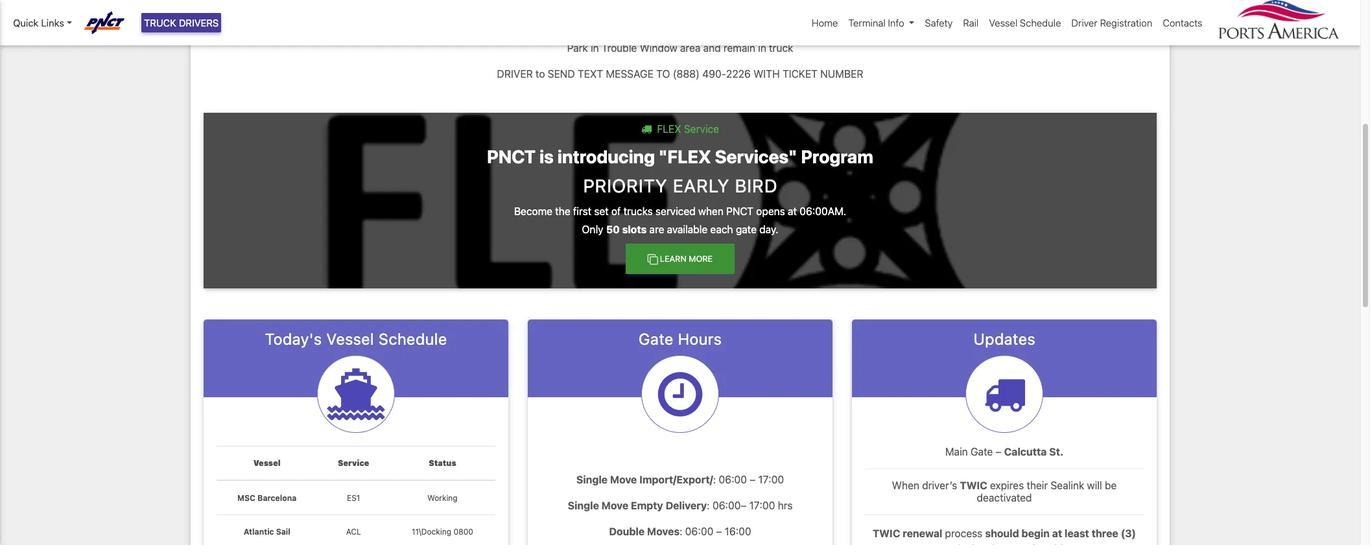 Task type: vqa. For each thing, say whether or not it's contained in the screenshot.
Empty
yes



Task type: locate. For each thing, give the bounding box(es) containing it.
service
[[684, 123, 719, 135], [338, 459, 369, 469]]

1 vertical spatial move
[[602, 500, 629, 512]]

available
[[667, 224, 708, 236]]

0 vertical spatial single
[[577, 474, 608, 486]]

text
[[578, 68, 603, 80]]

terminal
[[849, 17, 886, 29]]

– left calcutta
[[996, 446, 1002, 458]]

0 horizontal spatial vessel
[[253, 459, 281, 469]]

move
[[610, 474, 637, 486], [602, 500, 629, 512]]

msc
[[237, 494, 256, 503]]

working
[[428, 494, 458, 503]]

vessel up msc barcelona
[[253, 459, 281, 469]]

at right "opens"
[[788, 206, 797, 218]]

1 vertical spatial vessel
[[326, 330, 374, 348]]

"flex
[[659, 146, 711, 167]]

0 vertical spatial 17:00
[[759, 474, 784, 486]]

: down single move empty delivery : 06:00– 17:00 hrs
[[680, 526, 683, 538]]

06:00 down 'delivery'
[[686, 526, 714, 538]]

rail
[[964, 17, 979, 29]]

delivery
[[666, 500, 707, 512]]

1 vertical spatial pnct
[[727, 206, 754, 218]]

1 vertical spatial twic
[[873, 528, 901, 540]]

1 vertical spatial –
[[750, 474, 756, 486]]

in left truck on the right top of page
[[758, 42, 767, 54]]

0 vertical spatial :
[[713, 474, 716, 486]]

0 vertical spatial vessel
[[989, 17, 1018, 29]]

2 horizontal spatial :
[[713, 474, 716, 486]]

1 vertical spatial 06:00
[[686, 526, 714, 538]]

registration
[[1101, 17, 1153, 29]]

17:00 for –
[[759, 474, 784, 486]]

vessel right rail
[[989, 17, 1018, 29]]

11\docking 0800
[[412, 528, 473, 537]]

17:00 left hrs
[[750, 500, 775, 512]]

move up empty
[[610, 474, 637, 486]]

2 vertical spatial –
[[717, 526, 722, 538]]

0 vertical spatial 06:00
[[719, 474, 747, 486]]

gate hours
[[639, 330, 722, 348]]

in right park
[[591, 42, 599, 54]]

quick
[[13, 17, 39, 29]]

gate left hours
[[639, 330, 674, 348]]

learn more link
[[626, 244, 735, 274]]

drivers
[[179, 17, 219, 29]]

expires
[[991, 480, 1024, 492]]

service up the es1
[[338, 459, 369, 469]]

vessel schedule
[[989, 17, 1062, 29]]

expires their sealink will be deactivated
[[977, 480, 1117, 504]]

gate
[[639, 330, 674, 348], [971, 446, 993, 458]]

with
[[754, 68, 780, 80]]

11\docking
[[412, 528, 452, 537]]

single
[[577, 474, 608, 486], [568, 500, 599, 512]]

remain
[[724, 42, 756, 54]]

1 vertical spatial schedule
[[379, 330, 447, 348]]

0 vertical spatial schedule
[[1020, 17, 1062, 29]]

sail
[[276, 528, 290, 537]]

2 vertical spatial vessel
[[253, 459, 281, 469]]

– up 16:00
[[750, 474, 756, 486]]

st.
[[1050, 446, 1064, 458]]

06:00–
[[713, 500, 747, 512]]

park
[[567, 42, 588, 54]]

the
[[555, 206, 571, 218]]

0 vertical spatial twic
[[960, 480, 988, 492]]

move up double
[[602, 500, 629, 512]]

opens
[[757, 206, 785, 218]]

main gate – calcutta st.
[[946, 446, 1064, 458]]

0 horizontal spatial at
[[788, 206, 797, 218]]

introducing
[[558, 146, 655, 167]]

send
[[548, 68, 575, 80]]

1 horizontal spatial gate
[[971, 446, 993, 458]]

service up "flex in the top of the page
[[684, 123, 719, 135]]

single for single move empty delivery : 06:00– 17:00 hrs
[[568, 500, 599, 512]]

0 horizontal spatial 06:00
[[686, 526, 714, 538]]

driver's
[[923, 480, 958, 492]]

1 vertical spatial 17:00
[[750, 500, 775, 512]]

gate right the main
[[971, 446, 993, 458]]

0 horizontal spatial schedule
[[379, 330, 447, 348]]

bird
[[735, 175, 778, 196]]

become
[[514, 206, 553, 218]]

1 horizontal spatial vessel
[[326, 330, 374, 348]]

at left least
[[1053, 528, 1063, 540]]

vessel right today's
[[326, 330, 374, 348]]

pnct up gate
[[727, 206, 754, 218]]

info
[[888, 17, 905, 29]]

0 vertical spatial at
[[788, 206, 797, 218]]

import/export/
[[640, 474, 713, 486]]

2 vertical spatial :
[[680, 526, 683, 538]]

0 vertical spatial gate
[[639, 330, 674, 348]]

each
[[711, 224, 733, 236]]

vessel for vessel schedule
[[989, 17, 1018, 29]]

driver
[[1072, 17, 1098, 29]]

0 horizontal spatial pnct
[[487, 146, 536, 167]]

be
[[1105, 480, 1117, 492]]

links
[[41, 17, 64, 29]]

0 horizontal spatial –
[[717, 526, 722, 538]]

0 horizontal spatial twic
[[873, 528, 901, 540]]

twic up deactivated
[[960, 480, 988, 492]]

when driver's twic
[[892, 480, 988, 492]]

0 horizontal spatial :
[[680, 526, 683, 538]]

first
[[573, 206, 592, 218]]

pnct left is
[[487, 146, 536, 167]]

pnct
[[487, 146, 536, 167], [727, 206, 754, 218]]

490-
[[703, 68, 727, 80]]

1 horizontal spatial schedule
[[1020, 17, 1062, 29]]

will
[[1088, 480, 1103, 492]]

1 horizontal spatial 06:00
[[719, 474, 747, 486]]

should
[[986, 528, 1020, 540]]

0 vertical spatial move
[[610, 474, 637, 486]]

0 vertical spatial service
[[684, 123, 719, 135]]

: up 06:00–
[[713, 474, 716, 486]]

0 horizontal spatial service
[[338, 459, 369, 469]]

1 vertical spatial single
[[568, 500, 599, 512]]

1 vertical spatial at
[[1053, 528, 1063, 540]]

double
[[609, 526, 645, 538]]

0 vertical spatial pnct
[[487, 146, 536, 167]]

safety link
[[920, 10, 958, 35]]

0 horizontal spatial gate
[[639, 330, 674, 348]]

twic left renewal
[[873, 528, 901, 540]]

safety
[[925, 17, 953, 29]]

1 horizontal spatial at
[[1053, 528, 1063, 540]]

17:00
[[759, 474, 784, 486], [750, 500, 775, 512]]

acl
[[346, 528, 361, 537]]

17:00 up hrs
[[759, 474, 784, 486]]

ticket
[[783, 68, 818, 80]]

– left 16:00
[[717, 526, 722, 538]]

sealink
[[1051, 480, 1085, 492]]

quick links link
[[13, 16, 72, 30]]

1 horizontal spatial service
[[684, 123, 719, 135]]

06:00 up 06:00–
[[719, 474, 747, 486]]

50
[[606, 224, 620, 236]]

1 horizontal spatial :
[[707, 500, 710, 512]]

terminal info link
[[844, 10, 920, 35]]

: left 06:00–
[[707, 500, 710, 512]]

contacts
[[1163, 17, 1203, 29]]

2 horizontal spatial –
[[996, 446, 1002, 458]]

1 horizontal spatial pnct
[[727, 206, 754, 218]]

and
[[704, 42, 721, 54]]

program
[[801, 146, 874, 167]]

vessel
[[989, 17, 1018, 29], [326, 330, 374, 348], [253, 459, 281, 469]]

barcelona
[[258, 494, 297, 503]]

set
[[594, 206, 609, 218]]

1 horizontal spatial in
[[758, 42, 767, 54]]

1 vertical spatial gate
[[971, 446, 993, 458]]

serviced
[[656, 206, 696, 218]]

06:00
[[719, 474, 747, 486], [686, 526, 714, 538]]

2 horizontal spatial vessel
[[989, 17, 1018, 29]]

0 horizontal spatial in
[[591, 42, 599, 54]]

schedule
[[1020, 17, 1062, 29], [379, 330, 447, 348]]

empty
[[631, 500, 663, 512]]



Task type: describe. For each thing, give the bounding box(es) containing it.
deactivated
[[977, 492, 1032, 504]]

message
[[606, 68, 654, 80]]

driver registration link
[[1067, 10, 1158, 35]]

pnct is introducing "flex services" program
[[487, 146, 874, 167]]

atlantic
[[244, 528, 274, 537]]

begin
[[1022, 528, 1050, 540]]

home
[[812, 17, 838, 29]]

truck
[[769, 42, 794, 54]]

to
[[536, 68, 545, 80]]

rail link
[[958, 10, 984, 35]]

home link
[[807, 10, 844, 35]]

(3)
[[1121, 528, 1137, 540]]

trucks
[[624, 206, 653, 218]]

number
[[821, 68, 864, 80]]

learn more
[[660, 254, 713, 264]]

trouble
[[602, 42, 637, 54]]

more
[[689, 254, 713, 264]]

move for import/export/
[[610, 474, 637, 486]]

calcutta
[[1005, 446, 1047, 458]]

are
[[650, 224, 665, 236]]

status
[[429, 459, 456, 469]]

16:00
[[725, 526, 752, 538]]

hours
[[678, 330, 722, 348]]

atlantic sail
[[244, 528, 290, 537]]

truck drivers link
[[141, 13, 221, 33]]

1 horizontal spatial –
[[750, 474, 756, 486]]

priority
[[583, 175, 668, 196]]

three
[[1092, 528, 1119, 540]]

terminal info
[[849, 17, 905, 29]]

moves
[[647, 526, 680, 538]]

is
[[540, 146, 554, 167]]

truck image
[[642, 124, 652, 134]]

1 vertical spatial service
[[338, 459, 369, 469]]

17:00 for 06:00–
[[750, 500, 775, 512]]

es1
[[347, 494, 360, 503]]

hrs
[[778, 500, 793, 512]]

double moves : 06:00 – 16:00
[[609, 526, 752, 538]]

1 horizontal spatial twic
[[960, 480, 988, 492]]

contacts link
[[1158, 10, 1208, 35]]

area
[[680, 42, 701, 54]]

updates
[[974, 330, 1036, 348]]

(888)
[[673, 68, 700, 80]]

single move import/export/ : 06:00 – 17:00
[[577, 474, 784, 486]]

early
[[673, 175, 730, 196]]

06:00am.
[[800, 206, 847, 218]]

driver to send text message to (888) 490-2226 with ticket number
[[497, 68, 864, 80]]

1 vertical spatial :
[[707, 500, 710, 512]]

to
[[657, 68, 670, 80]]

1 in from the left
[[591, 42, 599, 54]]

driver
[[497, 68, 533, 80]]

process
[[946, 528, 983, 540]]

2226
[[727, 68, 751, 80]]

vessel for vessel
[[253, 459, 281, 469]]

main
[[946, 446, 968, 458]]

their
[[1027, 480, 1048, 492]]

pnct inside become the first set of trucks serviced when pnct opens at 06:00am. only 50 slots are available each gate day.
[[727, 206, 754, 218]]

flex
[[657, 123, 682, 135]]

driver registration
[[1072, 17, 1153, 29]]

today's vessel schedule
[[265, 330, 447, 348]]

today's
[[265, 330, 322, 348]]

move for empty
[[602, 500, 629, 512]]

single move empty delivery : 06:00– 17:00 hrs
[[568, 500, 793, 512]]

gate
[[736, 224, 757, 236]]

quick links
[[13, 17, 64, 29]]

renewal
[[903, 528, 943, 540]]

twic renewal process should begin  at least three (3)
[[873, 528, 1137, 540]]

park in trouble window area and remain in truck
[[567, 42, 794, 54]]

0 vertical spatial –
[[996, 446, 1002, 458]]

flex service
[[655, 123, 719, 135]]

become the first set of trucks serviced when pnct opens at 06:00am. only 50 slots are available each gate day.
[[514, 206, 847, 236]]

learn
[[660, 254, 687, 264]]

when
[[892, 480, 920, 492]]

when
[[699, 206, 724, 218]]

truck
[[144, 17, 176, 29]]

at inside become the first set of trucks serviced when pnct opens at 06:00am. only 50 slots are available each gate day.
[[788, 206, 797, 218]]

vessel schedule link
[[984, 10, 1067, 35]]

day.
[[760, 224, 779, 236]]

single for single move import/export/ : 06:00 – 17:00
[[577, 474, 608, 486]]

only
[[582, 224, 604, 236]]

2 in from the left
[[758, 42, 767, 54]]

slots
[[622, 224, 647, 236]]

0800
[[454, 528, 473, 537]]

clone image
[[648, 254, 658, 264]]



